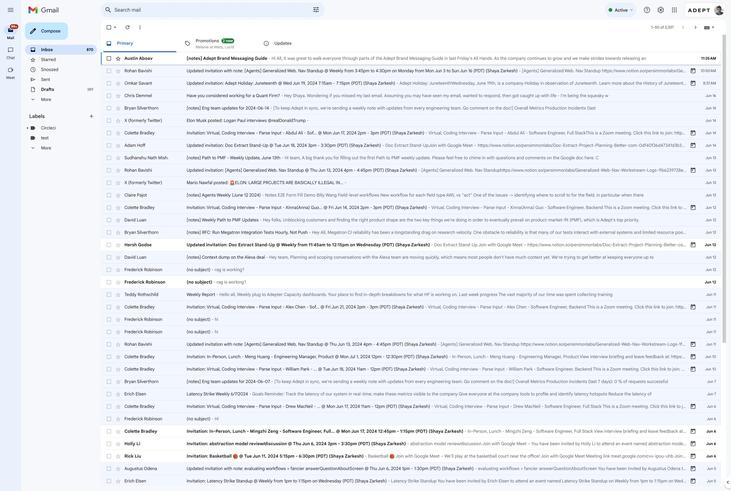 Task type: locate. For each thing, give the bounding box(es) containing it.
None checkbox
[[106, 24, 112, 30], [106, 55, 112, 62], [106, 93, 112, 99], [106, 118, 112, 124], [106, 130, 112, 136], [106, 143, 112, 149], [106, 180, 112, 186], [106, 192, 112, 199], [106, 205, 112, 211], [106, 230, 112, 236], [106, 267, 112, 273], [106, 329, 112, 335], [106, 367, 112, 373], [106, 416, 112, 423], [106, 454, 112, 460], [106, 24, 112, 30], [106, 55, 112, 62], [106, 93, 112, 99], [106, 118, 112, 124], [106, 130, 112, 136], [106, 143, 112, 149], [106, 180, 112, 186], [106, 192, 112, 199], [106, 205, 112, 211], [106, 230, 112, 236], [106, 267, 112, 273], [106, 329, 112, 335], [106, 367, 112, 373], [106, 416, 112, 423], [106, 454, 112, 460]]

22 row from the top
[[101, 314, 721, 326]]

navigation
[[0, 20, 22, 492]]

6 row from the top
[[101, 115, 721, 127]]

29 row from the top
[[101, 401, 721, 413]]

9 row from the top
[[101, 152, 721, 164]]

1 row from the top
[[101, 52, 721, 65]]

30 row from the top
[[101, 413, 721, 426]]

main menu image
[[7, 6, 14, 14]]

19 row from the top
[[101, 276, 721, 289]]

28 row from the top
[[101, 388, 721, 401]]

search mail image
[[103, 4, 114, 16]]

support image
[[644, 6, 651, 14]]

None checkbox
[[106, 68, 112, 74], [106, 80, 112, 87], [106, 105, 112, 111], [106, 155, 112, 161], [106, 167, 112, 174], [106, 217, 112, 223], [106, 242, 112, 248], [106, 255, 112, 261], [106, 279, 112, 286], [106, 292, 112, 298], [106, 304, 112, 311], [106, 317, 112, 323], [106, 342, 112, 348], [106, 354, 112, 360], [106, 379, 112, 385], [106, 391, 112, 398], [106, 404, 112, 410], [106, 429, 112, 435], [106, 441, 112, 448], [106, 466, 112, 472], [106, 479, 112, 485], [106, 68, 112, 74], [106, 80, 112, 87], [106, 105, 112, 111], [106, 155, 112, 161], [106, 167, 112, 174], [106, 217, 112, 223], [106, 242, 112, 248], [106, 255, 112, 261], [106, 279, 112, 286], [106, 292, 112, 298], [106, 304, 112, 311], [106, 317, 112, 323], [106, 342, 112, 348], [106, 354, 112, 360], [106, 379, 112, 385], [106, 391, 112, 398], [106, 404, 112, 410], [106, 429, 112, 435], [106, 441, 112, 448], [106, 466, 112, 472], [106, 479, 112, 485]]

1 horizontal spatial 🏀 image
[[390, 454, 395, 460]]

row
[[101, 52, 721, 65], [101, 65, 721, 77], [101, 77, 721, 90], [101, 90, 721, 102], [101, 102, 721, 115], [101, 115, 721, 127], [101, 127, 721, 139], [101, 139, 721, 152], [101, 152, 721, 164], [101, 164, 721, 177], [101, 177, 721, 189], [101, 189, 721, 202], [101, 202, 721, 214], [101, 214, 721, 227], [101, 227, 721, 239], [101, 239, 721, 251], [101, 251, 721, 264], [101, 264, 721, 276], [101, 276, 721, 289], [101, 289, 721, 301], [101, 301, 721, 314], [101, 314, 721, 326], [101, 326, 721, 339], [101, 339, 721, 351], [101, 351, 721, 363], [101, 363, 721, 376], [101, 376, 721, 388], [101, 388, 721, 401], [101, 401, 721, 413], [101, 413, 721, 426], [101, 426, 721, 438], [101, 438, 721, 451], [101, 451, 721, 463], [101, 463, 721, 476], [101, 476, 721, 488]]

refresh image
[[124, 24, 131, 30]]

35 row from the top
[[101, 476, 721, 488]]

3 calendar event image from the top
[[690, 130, 696, 136]]

3 row from the top
[[101, 77, 721, 90]]

27 row from the top
[[101, 376, 721, 388]]

21 row from the top
[[101, 301, 721, 314]]

gmail image
[[28, 4, 62, 16]]

4 row from the top
[[101, 90, 721, 102]]

23 row from the top
[[101, 326, 721, 339]]

2 🏀 image from the left
[[390, 454, 395, 460]]

main content
[[101, 35, 721, 492]]

15 row from the top
[[101, 227, 721, 239]]

heading
[[0, 35, 21, 40], [0, 55, 21, 60], [0, 75, 21, 80], [29, 113, 88, 120]]

16 row from the top
[[101, 239, 721, 251]]

2 row from the top
[[101, 65, 721, 77]]

24 row from the top
[[101, 339, 721, 351]]

0 horizontal spatial 🏀 image
[[233, 454, 238, 460]]

26 row from the top
[[101, 363, 721, 376]]

10 row from the top
[[101, 164, 721, 177]]

tab list
[[101, 35, 721, 52]]

20 row from the top
[[101, 289, 721, 301]]

updates tab
[[258, 35, 337, 52]]

13 row from the top
[[101, 202, 721, 214]]

7 row from the top
[[101, 127, 721, 139]]

17 row from the top
[[101, 251, 721, 264]]

🏀 image
[[233, 454, 238, 460], [390, 454, 395, 460]]

calendar event image
[[690, 68, 696, 74], [690, 80, 696, 87], [690, 130, 696, 136], [690, 143, 696, 149], [690, 167, 696, 174], [690, 205, 696, 211], [690, 242, 696, 248]]

5 row from the top
[[101, 102, 721, 115]]

settings image
[[657, 6, 665, 14]]

primary tab
[[101, 35, 179, 52]]



Task type: vqa. For each thing, say whether or not it's contained in the screenshot.
17th Row from the bottom
yes



Task type: describe. For each thing, give the bounding box(es) containing it.
2 calendar event image from the top
[[690, 80, 696, 87]]

32 row from the top
[[101, 438, 721, 451]]

4 calendar event image from the top
[[690, 143, 696, 149]]

Search mail search field
[[101, 2, 325, 17]]

5 calendar event image from the top
[[690, 167, 696, 174]]

33 row from the top
[[101, 451, 721, 463]]

Search mail text field
[[115, 7, 295, 13]]

select input tool image
[[711, 25, 715, 30]]

advanced search options image
[[310, 3, 322, 16]]

12 row from the top
[[101, 189, 721, 202]]

8 row from the top
[[101, 139, 721, 152]]

34 row from the top
[[101, 463, 721, 476]]

🚨 image
[[230, 181, 235, 186]]

14 row from the top
[[101, 214, 721, 227]]

promotions, 2 new messages, tab
[[180, 35, 258, 52]]

older image
[[693, 24, 699, 30]]

18 row from the top
[[101, 264, 721, 276]]

31 row from the top
[[101, 426, 721, 438]]

more email options image
[[137, 24, 143, 30]]

1 calendar event image from the top
[[690, 68, 696, 74]]

6 calendar event image from the top
[[690, 205, 696, 211]]

25 row from the top
[[101, 351, 721, 363]]

1 🏀 image from the left
[[233, 454, 238, 460]]

11 row from the top
[[101, 177, 721, 189]]

7 calendar event image from the top
[[690, 242, 696, 248]]

calendar event image
[[690, 304, 696, 311]]



